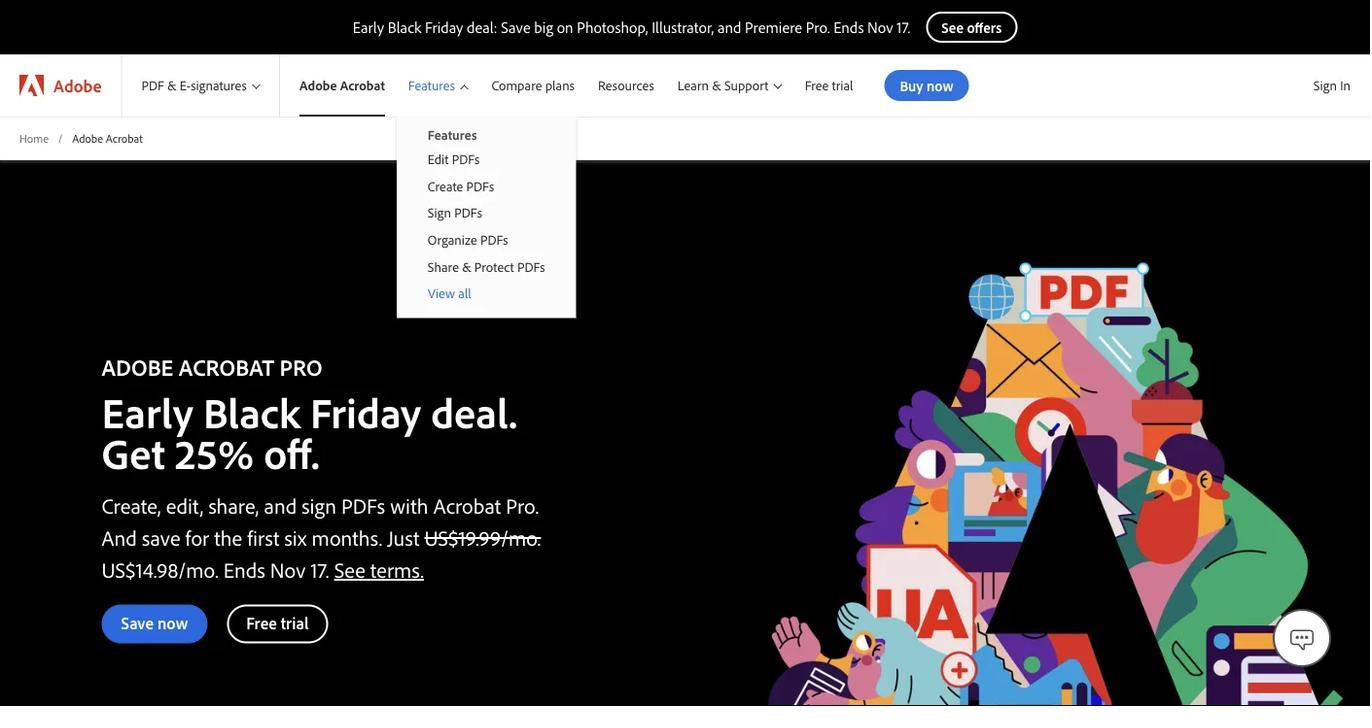 Task type: describe. For each thing, give the bounding box(es) containing it.
features inside dropdown button
[[408, 77, 455, 94]]

edit pdfs link
[[397, 146, 576, 173]]

with
[[390, 492, 428, 519]]

just
[[387, 524, 419, 551]]

trial for the right free trial link
[[832, 77, 853, 94]]

us$19.99/mo.
[[424, 524, 541, 551]]

.
[[215, 556, 219, 583]]

compare
[[491, 77, 542, 94]]

illustrator,
[[652, 18, 714, 37]]

black for early black friday deal.
[[203, 385, 300, 439]]

early for early black friday deal.
[[102, 385, 193, 439]]

and
[[102, 524, 137, 551]]

home
[[19, 131, 49, 145]]

off.
[[264, 426, 320, 480]]

organize pdfs
[[428, 231, 508, 248]]

sign
[[302, 492, 336, 519]]

signatures
[[191, 77, 247, 94]]

learn & support
[[677, 77, 769, 94]]

25%
[[175, 426, 254, 480]]

1 horizontal spatial ends
[[833, 18, 864, 37]]

pro
[[280, 352, 323, 381]]

on
[[557, 18, 573, 37]]

0 vertical spatial pro.
[[806, 18, 830, 37]]

get
[[102, 426, 165, 480]]

1 horizontal spatial nov
[[867, 18, 893, 37]]

create
[[428, 178, 463, 195]]

photoshop,
[[577, 18, 648, 37]]

black for early black friday deal: save big on photoshop, illustrator, and premiere pro. ends nov 17.
[[388, 18, 421, 37]]

nov inside us$19.99/mo. us$14.98/mo . ends nov 17. see terms.
[[270, 556, 306, 583]]

big
[[534, 18, 553, 37]]

0 vertical spatial free
[[805, 77, 829, 94]]

adobe
[[102, 352, 173, 381]]

view all link
[[397, 280, 576, 307]]

save now link
[[102, 605, 207, 644]]

adobe acrobat pro
[[102, 352, 323, 381]]

edit
[[428, 151, 449, 168]]

premiere
[[745, 18, 802, 37]]

share & protect pdfs
[[428, 258, 545, 275]]

early for early black friday deal: save big on photoshop, illustrator, and premiere pro. ends nov 17.
[[353, 18, 384, 37]]

organize
[[428, 231, 477, 248]]

edit,
[[166, 492, 204, 519]]

sign for sign pdfs
[[428, 204, 451, 221]]

organize pdfs link
[[397, 226, 576, 253]]

share & protect pdfs link
[[397, 253, 576, 280]]

1 horizontal spatial free trial
[[805, 77, 853, 94]]

protect
[[474, 258, 514, 275]]

now
[[157, 613, 188, 634]]

sign in
[[1313, 77, 1351, 94]]

deal:
[[467, 18, 497, 37]]

acrobat inside create, edit, share, and sign pdfs with acrobat pro. and save for the first six months. just
[[433, 492, 501, 519]]

and inside create, edit, share, and sign pdfs with acrobat pro. and save for the first six months. just
[[264, 492, 297, 519]]

see terms. link
[[334, 556, 424, 583]]

sign for sign in
[[1313, 77, 1337, 94]]

create,
[[102, 492, 161, 519]]

adobe link
[[0, 54, 121, 117]]

0 vertical spatial save
[[501, 18, 531, 37]]

1 vertical spatial free
[[246, 613, 277, 634]]

friday for deal:
[[425, 18, 463, 37]]

share,
[[208, 492, 259, 519]]

support
[[724, 77, 769, 94]]

in
[[1340, 77, 1351, 94]]

pdfs right protect
[[517, 258, 545, 275]]

sign pdfs
[[428, 204, 482, 221]]



Task type: vqa. For each thing, say whether or not it's contained in the screenshot.
photoshop at the right of the page
no



Task type: locate. For each thing, give the bounding box(es) containing it.
0 vertical spatial acrobat
[[340, 77, 385, 94]]

features up edit pdfs
[[428, 126, 477, 143]]

sign pdfs link
[[397, 200, 576, 226]]

pdf
[[141, 77, 164, 94]]

0 vertical spatial early
[[353, 18, 384, 37]]

& left e-
[[167, 77, 177, 94]]

early black friday deal.
[[102, 385, 517, 439]]

terms.
[[370, 556, 424, 583]]

0 vertical spatial trial
[[832, 77, 853, 94]]

pdf & e-signatures button
[[122, 54, 279, 117]]

0 horizontal spatial trial
[[281, 613, 309, 634]]

resources link
[[586, 54, 666, 117]]

1 horizontal spatial save
[[501, 18, 531, 37]]

0 horizontal spatial early
[[102, 385, 193, 439]]

sign down create
[[428, 204, 451, 221]]

1 vertical spatial black
[[203, 385, 300, 439]]

1 horizontal spatial black
[[388, 18, 421, 37]]

&
[[167, 77, 177, 94], [712, 77, 721, 94], [462, 258, 471, 275]]

free trial right support
[[805, 77, 853, 94]]

pdfs for create pdfs
[[466, 178, 494, 195]]

0 horizontal spatial save
[[121, 613, 154, 634]]

0 horizontal spatial nov
[[270, 556, 306, 583]]

0 horizontal spatial sign
[[428, 204, 451, 221]]

home link
[[19, 130, 49, 147]]

get 25% off.
[[102, 426, 320, 480]]

us$19.99/mo. us$14.98/mo . ends nov 17. see terms.
[[102, 524, 541, 583]]

0 horizontal spatial acrobat
[[106, 131, 143, 145]]

1 horizontal spatial trial
[[832, 77, 853, 94]]

sign in button
[[1310, 69, 1355, 102]]

0 horizontal spatial pro.
[[506, 492, 539, 519]]

pdfs up months.
[[341, 492, 385, 519]]

early up adobe acrobat link
[[353, 18, 384, 37]]

1 horizontal spatial pro.
[[806, 18, 830, 37]]

learn
[[677, 77, 709, 94]]

pdfs for organize pdfs
[[480, 231, 508, 248]]

create pdfs
[[428, 178, 494, 195]]

1 horizontal spatial free
[[805, 77, 829, 94]]

acrobat
[[179, 352, 274, 381]]

1 vertical spatial adobe acrobat
[[72, 131, 143, 145]]

pdfs
[[452, 151, 480, 168], [466, 178, 494, 195], [454, 204, 482, 221], [480, 231, 508, 248], [517, 258, 545, 275], [341, 492, 385, 519]]

1 horizontal spatial sign
[[1313, 77, 1337, 94]]

pdfs for sign pdfs
[[454, 204, 482, 221]]

sign inside button
[[1313, 77, 1337, 94]]

0 vertical spatial and
[[717, 18, 741, 37]]

and left premiere
[[717, 18, 741, 37]]

trial for leftmost free trial link
[[281, 613, 309, 634]]

0 horizontal spatial &
[[167, 77, 177, 94]]

1 vertical spatial ends
[[223, 556, 265, 583]]

sign
[[1313, 77, 1337, 94], [428, 204, 451, 221]]

ends right .
[[223, 556, 265, 583]]

save
[[142, 524, 180, 551]]

months.
[[312, 524, 382, 551]]

pdfs up organize pdfs
[[454, 204, 482, 221]]

& for learn
[[712, 77, 721, 94]]

free trial link
[[793, 54, 865, 117], [227, 605, 328, 644]]

1 vertical spatial features
[[428, 126, 477, 143]]

view
[[428, 285, 455, 302]]

1 horizontal spatial friday
[[425, 18, 463, 37]]

ends
[[833, 18, 864, 37], [223, 556, 265, 583]]

0 vertical spatial free trial link
[[793, 54, 865, 117]]

and up six
[[264, 492, 297, 519]]

compare plans link
[[480, 54, 586, 117]]

friday for deal.
[[310, 385, 421, 439]]

sign left in
[[1313, 77, 1337, 94]]

first
[[247, 524, 280, 551]]

free trial link down us$19.99/mo. us$14.98/mo . ends nov 17. see terms.
[[227, 605, 328, 644]]

0 vertical spatial friday
[[425, 18, 463, 37]]

1 horizontal spatial adobe acrobat
[[300, 77, 385, 94]]

adobe acrobat inside adobe acrobat link
[[300, 77, 385, 94]]

1 horizontal spatial acrobat
[[340, 77, 385, 94]]

acrobat down pdf in the top left of the page
[[106, 131, 143, 145]]

trial right support
[[832, 77, 853, 94]]

early black friday deal: save big on photoshop, illustrator, and premiere pro. ends nov 17.
[[353, 18, 910, 37]]

pdfs for edit pdfs
[[452, 151, 480, 168]]

free right support
[[805, 77, 829, 94]]

adobe acrobat down pdf in the top left of the page
[[72, 131, 143, 145]]

1 vertical spatial acrobat
[[106, 131, 143, 145]]

1 vertical spatial pro.
[[506, 492, 539, 519]]

0 horizontal spatial and
[[264, 492, 297, 519]]

0 horizontal spatial ends
[[223, 556, 265, 583]]

0 vertical spatial nov
[[867, 18, 893, 37]]

resources
[[598, 77, 654, 94]]

create pdfs link
[[397, 173, 576, 200]]

the
[[214, 524, 242, 551]]

pdfs down edit pdfs link
[[466, 178, 494, 195]]

acrobat
[[340, 77, 385, 94], [106, 131, 143, 145], [433, 492, 501, 519]]

0 vertical spatial features
[[408, 77, 455, 94]]

deal.
[[431, 385, 517, 439]]

1 vertical spatial 17.
[[311, 556, 329, 583]]

save
[[501, 18, 531, 37], [121, 613, 154, 634]]

six
[[284, 524, 307, 551]]

friday down "pro"
[[310, 385, 421, 439]]

trial
[[832, 77, 853, 94], [281, 613, 309, 634]]

1 vertical spatial and
[[264, 492, 297, 519]]

ends inside us$19.99/mo. us$14.98/mo . ends nov 17. see terms.
[[223, 556, 265, 583]]

free down first
[[246, 613, 277, 634]]

0 vertical spatial 17.
[[897, 18, 910, 37]]

share
[[428, 258, 459, 275]]

1 vertical spatial nov
[[270, 556, 306, 583]]

free trial down us$19.99/mo. us$14.98/mo . ends nov 17. see terms.
[[246, 613, 309, 634]]

0 horizontal spatial adobe acrobat
[[72, 131, 143, 145]]

save now
[[121, 613, 188, 634]]

1 vertical spatial save
[[121, 613, 154, 634]]

1 horizontal spatial &
[[462, 258, 471, 275]]

free
[[805, 77, 829, 94], [246, 613, 277, 634]]

0 vertical spatial adobe acrobat
[[300, 77, 385, 94]]

& right learn in the top of the page
[[712, 77, 721, 94]]

save left now
[[121, 613, 154, 634]]

pdfs up protect
[[480, 231, 508, 248]]

1 horizontal spatial early
[[353, 18, 384, 37]]

1 vertical spatial free trial link
[[227, 605, 328, 644]]

acrobat left features dropdown button
[[340, 77, 385, 94]]

pro. up us$19.99/mo.
[[506, 492, 539, 519]]

e-
[[180, 77, 191, 94]]

black down acrobat
[[203, 385, 300, 439]]

view all
[[428, 285, 471, 302]]

0 horizontal spatial free trial link
[[227, 605, 328, 644]]

1 vertical spatial friday
[[310, 385, 421, 439]]

& right share
[[462, 258, 471, 275]]

plans
[[545, 77, 575, 94]]

2 horizontal spatial &
[[712, 77, 721, 94]]

acrobat up us$19.99/mo.
[[433, 492, 501, 519]]

for
[[185, 524, 209, 551]]

free trial link down premiere
[[793, 54, 865, 117]]

friday left deal:
[[425, 18, 463, 37]]

pdfs up create pdfs
[[452, 151, 480, 168]]

17. inside us$19.99/mo. us$14.98/mo . ends nov 17. see terms.
[[311, 556, 329, 583]]

0 vertical spatial free trial
[[805, 77, 853, 94]]

1 vertical spatial early
[[102, 385, 193, 439]]

1 vertical spatial sign
[[428, 204, 451, 221]]

trial down us$19.99/mo. us$14.98/mo . ends nov 17. see terms.
[[281, 613, 309, 634]]

0 horizontal spatial free trial
[[246, 613, 309, 634]]

adobe acrobat link
[[280, 54, 397, 117]]

free trial
[[805, 77, 853, 94], [246, 613, 309, 634]]

0 vertical spatial ends
[[833, 18, 864, 37]]

features up edit
[[408, 77, 455, 94]]

0 horizontal spatial friday
[[310, 385, 421, 439]]

black
[[388, 18, 421, 37], [203, 385, 300, 439]]

black up features dropdown button
[[388, 18, 421, 37]]

pro.
[[806, 18, 830, 37], [506, 492, 539, 519]]

all
[[458, 285, 471, 302]]

adobe
[[53, 74, 102, 96], [300, 77, 337, 94], [72, 131, 103, 145]]

0 horizontal spatial black
[[203, 385, 300, 439]]

friday
[[425, 18, 463, 37], [310, 385, 421, 439]]

save left big
[[501, 18, 531, 37]]

2 horizontal spatial acrobat
[[433, 492, 501, 519]]

2 vertical spatial acrobat
[[433, 492, 501, 519]]

see
[[334, 556, 365, 583]]

create, edit, share, and sign pdfs with acrobat pro. and save for the first six months. just
[[102, 492, 539, 551]]

1 horizontal spatial 17.
[[897, 18, 910, 37]]

features
[[408, 77, 455, 94], [428, 126, 477, 143]]

early down adobe
[[102, 385, 193, 439]]

ends right premiere
[[833, 18, 864, 37]]

us$14.98/mo
[[102, 556, 215, 583]]

pro. inside create, edit, share, and sign pdfs with acrobat pro. and save for the first six months. just
[[506, 492, 539, 519]]

1 horizontal spatial and
[[717, 18, 741, 37]]

compare plans
[[491, 77, 575, 94]]

and
[[717, 18, 741, 37], [264, 492, 297, 519]]

1 vertical spatial free trial
[[246, 613, 309, 634]]

0 vertical spatial black
[[388, 18, 421, 37]]

pdfs inside create, edit, share, and sign pdfs with acrobat pro. and save for the first six months. just
[[341, 492, 385, 519]]

early
[[353, 18, 384, 37], [102, 385, 193, 439]]

adobe acrobat left features dropdown button
[[300, 77, 385, 94]]

pro. right premiere
[[806, 18, 830, 37]]

0 horizontal spatial 17.
[[311, 556, 329, 583]]

0 horizontal spatial free
[[246, 613, 277, 634]]

nov
[[867, 18, 893, 37], [270, 556, 306, 583]]

1 vertical spatial trial
[[281, 613, 309, 634]]

1 horizontal spatial free trial link
[[793, 54, 865, 117]]

learn & support button
[[666, 54, 793, 117]]

edit pdfs
[[428, 151, 480, 168]]

0 vertical spatial sign
[[1313, 77, 1337, 94]]

features button
[[397, 54, 480, 117]]

& for share
[[462, 258, 471, 275]]

pdf & e-signatures
[[141, 77, 247, 94]]

17.
[[897, 18, 910, 37], [311, 556, 329, 583]]

adobe acrobat
[[300, 77, 385, 94], [72, 131, 143, 145]]

& for pdf
[[167, 77, 177, 94]]



